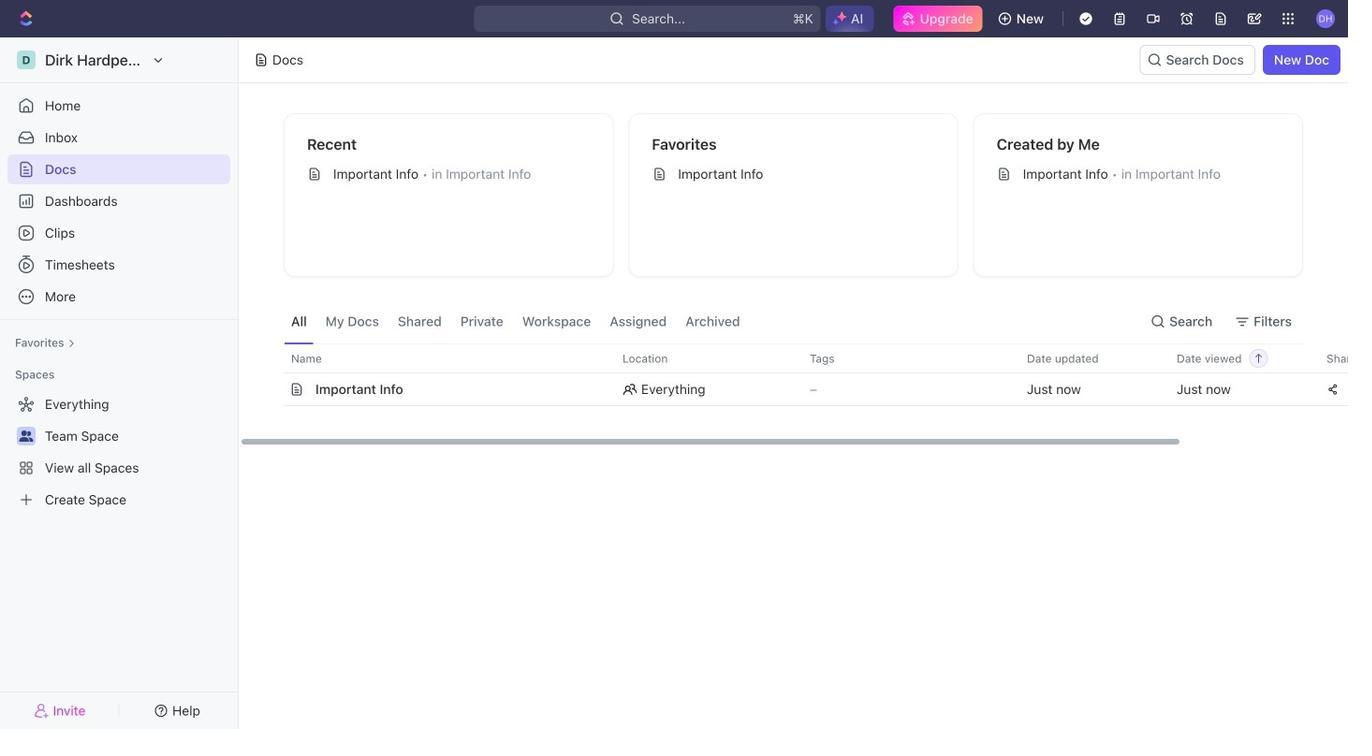 Task type: describe. For each thing, give the bounding box(es) containing it.
tree inside 'sidebar' navigation
[[7, 389, 230, 515]]

sidebar navigation
[[0, 37, 242, 729]]

user group image
[[19, 431, 33, 442]]

2 row from the top
[[263, 373, 1348, 406]]

1 row from the top
[[263, 344, 1348, 374]]



Task type: vqa. For each thing, say whether or not it's contained in the screenshot.
Team Space, , element
no



Task type: locate. For each thing, give the bounding box(es) containing it.
invite user image
[[34, 703, 49, 719]]

table
[[263, 344, 1348, 406]]

tree
[[7, 389, 230, 515]]

tab list
[[284, 300, 748, 344]]

row
[[263, 344, 1348, 374], [263, 373, 1348, 406]]

dirk hardpeck's workspace, , element
[[17, 51, 36, 69]]



